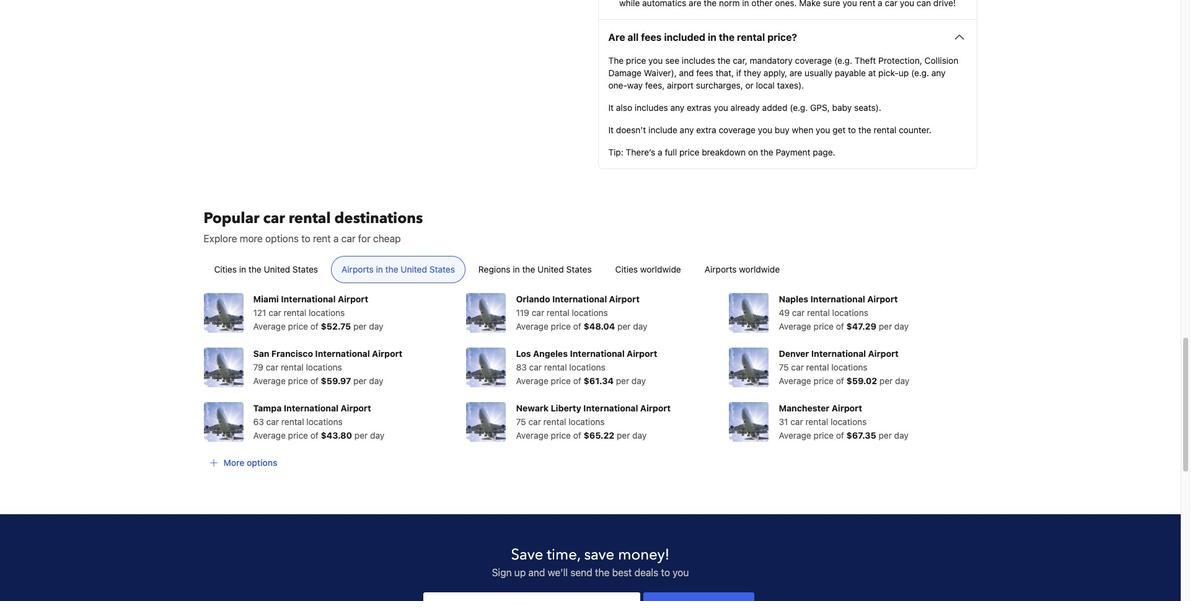 Task type: vqa. For each thing, say whether or not it's contained in the screenshot.
price
yes



Task type: locate. For each thing, give the bounding box(es) containing it.
2 horizontal spatial states
[[566, 264, 592, 275]]

states left regions
[[430, 264, 455, 275]]

83
[[516, 362, 527, 373]]

airports for airports worldwide
[[705, 264, 737, 275]]

2 states from the left
[[430, 264, 455, 275]]

0 vertical spatial any
[[932, 68, 946, 78]]

cheap car rental at san francisco international airport – sfo image
[[204, 348, 243, 388]]

to right deals
[[661, 568, 670, 579]]

united down cheap
[[401, 264, 427, 275]]

any left extra
[[680, 125, 694, 135]]

that,
[[716, 68, 734, 78]]

per right $52.75
[[354, 321, 367, 332]]

1 horizontal spatial united
[[401, 264, 427, 275]]

orlando international airport 119 car rental locations average price of $48.04 per day
[[516, 294, 648, 332]]

denver international airport 75 car rental locations average price of $59.02 per day
[[779, 349, 910, 386]]

airport
[[338, 294, 368, 305], [609, 294, 640, 305], [868, 294, 898, 305], [372, 349, 403, 359], [627, 349, 657, 359], [868, 349, 899, 359], [341, 403, 371, 414], [640, 403, 671, 414], [832, 403, 862, 414]]

average down the 49
[[779, 321, 812, 332]]

average inside the orlando international airport 119 car rental locations average price of $48.04 per day
[[516, 321, 549, 332]]

the
[[719, 32, 735, 43], [718, 55, 731, 66], [859, 125, 872, 135], [761, 147, 774, 158], [249, 264, 261, 275], [385, 264, 398, 275], [522, 264, 535, 275], [595, 568, 610, 579]]

includes down are all fees included in the rental price?
[[682, 55, 715, 66]]

states up the orlando international airport 119 car rental locations average price of $48.04 per day
[[566, 264, 592, 275]]

2 vertical spatial any
[[680, 125, 694, 135]]

destinations
[[335, 209, 423, 229]]

price inside the orlando international airport 119 car rental locations average price of $48.04 per day
[[551, 321, 571, 332]]

1 vertical spatial a
[[334, 233, 339, 244]]

119
[[516, 308, 529, 318]]

0 vertical spatial includes
[[682, 55, 715, 66]]

per right $48.04
[[618, 321, 631, 332]]

day inside miami international airport 121 car rental locations average price of $52.75 per day
[[369, 321, 384, 332]]

cheap car rental at denver international airport – den image
[[729, 348, 769, 388]]

day right the $43.80
[[370, 430, 385, 441]]

counter.
[[899, 125, 932, 135]]

2 airports from the left
[[705, 264, 737, 275]]

1 airports from the left
[[342, 264, 374, 275]]

airports inside button
[[705, 264, 737, 275]]

per right $65.22
[[617, 430, 630, 441]]

payable
[[835, 68, 866, 78]]

up inside the price you see includes the car, mandatory coverage (e.g. theft protection, collision damage waiver), and fees that, if they apply, are usually payable at pick-up (e.g. any one-way fees, airport surcharges, or local taxes).
[[899, 68, 909, 78]]

damage
[[609, 68, 642, 78]]

day inside tampa international airport 63 car rental locations average price of $43.80 per day
[[370, 430, 385, 441]]

you inside the price you see includes the car, mandatory coverage (e.g. theft protection, collision damage waiver), and fees that, if they apply, are usually payable at pick-up (e.g. any one-way fees, airport surcharges, or local taxes).
[[649, 55, 663, 66]]

49
[[779, 308, 790, 318]]

1 vertical spatial 75
[[516, 417, 526, 427]]

you left the buy
[[758, 125, 773, 135]]

options right more
[[247, 458, 277, 468]]

$65.22
[[584, 430, 615, 441]]

average down 79
[[253, 376, 286, 386]]

price?
[[768, 32, 797, 43]]

0 vertical spatial to
[[848, 125, 856, 135]]

1 horizontal spatial (e.g.
[[835, 55, 853, 66]]

3 united from the left
[[538, 264, 564, 275]]

orlando
[[516, 294, 550, 305]]

0 horizontal spatial up
[[514, 568, 526, 579]]

day inside the orlando international airport 119 car rental locations average price of $48.04 per day
[[633, 321, 648, 332]]

rental down angeles
[[544, 362, 567, 373]]

local
[[756, 80, 775, 91]]

2 horizontal spatial to
[[848, 125, 856, 135]]

cheap
[[373, 233, 401, 244]]

1 horizontal spatial fees
[[697, 68, 714, 78]]

0 horizontal spatial and
[[529, 568, 545, 579]]

airport
[[667, 80, 694, 91]]

cheap car rental at tampa international airport – tpa image
[[204, 403, 243, 442]]

locations up $65.22
[[569, 417, 605, 427]]

1 horizontal spatial states
[[430, 264, 455, 275]]

2 vertical spatial to
[[661, 568, 670, 579]]

1 horizontal spatial a
[[658, 147, 663, 158]]

car inside san francisco international airport 79 car rental locations average price of $59.97 per day
[[266, 362, 279, 373]]

and inside the price you see includes the car, mandatory coverage (e.g. theft protection, collision damage waiver), and fees that, if they apply, are usually payable at pick-up (e.g. any one-way fees, airport surcharges, or local taxes).
[[679, 68, 694, 78]]

car inside manchester airport 31 car rental locations average price of $67.35 per day
[[791, 417, 803, 427]]

car down denver
[[791, 362, 804, 373]]

1 horizontal spatial and
[[679, 68, 694, 78]]

cities for cities worldwide
[[616, 264, 638, 275]]

1 vertical spatial any
[[671, 102, 685, 113]]

options
[[265, 233, 299, 244], [247, 458, 277, 468]]

includes
[[682, 55, 715, 66], [635, 102, 668, 113]]

includes inside the price you see includes the car, mandatory coverage (e.g. theft protection, collision damage waiver), and fees that, if they apply, are usually payable at pick-up (e.g. any one-way fees, airport surcharges, or local taxes).
[[682, 55, 715, 66]]

seats).
[[854, 102, 882, 113]]

if
[[737, 68, 742, 78]]

price down the liberty
[[551, 430, 571, 441]]

2 cities from the left
[[616, 264, 638, 275]]

day right $59.97
[[369, 376, 384, 386]]

0 vertical spatial 75
[[779, 362, 789, 373]]

the up that, at the right top
[[718, 55, 731, 66]]

(e.g. up payable
[[835, 55, 853, 66]]

locations up $59.97
[[306, 362, 342, 373]]

on
[[748, 147, 758, 158]]

waiver),
[[644, 68, 677, 78]]

are
[[609, 32, 625, 43]]

price up the liberty
[[551, 376, 571, 386]]

airports down for
[[342, 264, 374, 275]]

up down protection,
[[899, 68, 909, 78]]

0 horizontal spatial a
[[334, 233, 339, 244]]

regions in the united states button
[[468, 256, 602, 284]]

and up airport
[[679, 68, 694, 78]]

international up $65.22
[[584, 403, 638, 414]]

of left "$47.29" on the right bottom of page
[[836, 321, 844, 332]]

1 vertical spatial it
[[609, 125, 614, 135]]

options right more on the top
[[265, 233, 299, 244]]

you inside save time, save money! sign up and we'll send the best deals to you
[[673, 568, 689, 579]]

car right the 49
[[792, 308, 805, 318]]

airports for airports in the united states
[[342, 264, 374, 275]]

rental inside san francisco international airport 79 car rental locations average price of $59.97 per day
[[281, 362, 304, 373]]

price inside denver international airport 75 car rental locations average price of $59.02 per day
[[814, 376, 834, 386]]

up inside save time, save money! sign up and we'll send the best deals to you
[[514, 568, 526, 579]]

of inside miami international airport 121 car rental locations average price of $52.75 per day
[[311, 321, 319, 332]]

per right $67.35
[[879, 430, 892, 441]]

(e.g. down protection,
[[911, 68, 929, 78]]

states inside "button"
[[430, 264, 455, 275]]

international inside denver international airport 75 car rental locations average price of $59.02 per day
[[812, 349, 866, 359]]

day inside los angeles international airport 83 car rental locations average price of $61.34 per day
[[632, 376, 646, 386]]

3 states from the left
[[566, 264, 592, 275]]

car down newark
[[529, 417, 541, 427]]

1 vertical spatial up
[[514, 568, 526, 579]]

you up waiver),
[[649, 55, 663, 66]]

0 vertical spatial fees
[[641, 32, 662, 43]]

cities inside button
[[214, 264, 237, 275]]

price left "$47.29" on the right bottom of page
[[814, 321, 834, 332]]

per inside naples international airport 49 car rental locations average price of $47.29 per day
[[879, 321, 892, 332]]

united
[[264, 264, 290, 275], [401, 264, 427, 275], [538, 264, 564, 275]]

newark
[[516, 403, 549, 414]]

locations inside manchester airport 31 car rental locations average price of $67.35 per day
[[831, 417, 867, 427]]

1 horizontal spatial coverage
[[795, 55, 832, 66]]

locations inside naples international airport 49 car rental locations average price of $47.29 per day
[[832, 308, 869, 318]]

car right 121
[[269, 308, 281, 318]]

75 down denver
[[779, 362, 789, 373]]

cities for cities in the united states
[[214, 264, 237, 275]]

locations inside san francisco international airport 79 car rental locations average price of $59.97 per day
[[306, 362, 342, 373]]

car inside los angeles international airport 83 car rental locations average price of $61.34 per day
[[529, 362, 542, 373]]

in inside "button"
[[376, 264, 383, 275]]

airport inside san francisco international airport 79 car rental locations average price of $59.97 per day
[[372, 349, 403, 359]]

(e.g. left gps,
[[790, 102, 808, 113]]

2 worldwide from the left
[[739, 264, 780, 275]]

los angeles international airport 83 car rental locations average price of $61.34 per day
[[516, 349, 657, 386]]

rental inside popular car rental destinations explore more options to rent a car for cheap
[[289, 209, 331, 229]]

tip:
[[609, 147, 624, 158]]

per right $59.97
[[353, 376, 367, 386]]

of inside los angeles international airport 83 car rental locations average price of $61.34 per day
[[573, 376, 582, 386]]

per right $59.02
[[880, 376, 893, 386]]

0 vertical spatial coverage
[[795, 55, 832, 66]]

price right full
[[680, 147, 700, 158]]

in
[[708, 32, 717, 43], [239, 264, 246, 275], [376, 264, 383, 275], [513, 264, 520, 275]]

united for regions
[[538, 264, 564, 275]]

a
[[658, 147, 663, 158], [334, 233, 339, 244]]

international down $52.75
[[315, 349, 370, 359]]

locations
[[309, 308, 345, 318], [572, 308, 608, 318], [832, 308, 869, 318], [306, 362, 342, 373], [569, 362, 606, 373], [832, 362, 868, 373], [307, 417, 343, 427], [569, 417, 605, 427], [831, 417, 867, 427]]

united up miami
[[264, 264, 290, 275]]

0 horizontal spatial airports
[[342, 264, 374, 275]]

the down more on the top
[[249, 264, 261, 275]]

price up the damage
[[626, 55, 646, 66]]

rental down francisco
[[281, 362, 304, 373]]

2 horizontal spatial united
[[538, 264, 564, 275]]

0 horizontal spatial united
[[264, 264, 290, 275]]

worldwide
[[640, 264, 681, 275], [739, 264, 780, 275]]

any left 'extras'
[[671, 102, 685, 113]]

2 vertical spatial (e.g.
[[790, 102, 808, 113]]

airports in the united states button
[[331, 256, 466, 284]]

rental inside naples international airport 49 car rental locations average price of $47.29 per day
[[807, 308, 830, 318]]

63
[[253, 417, 264, 427]]

rental down naples
[[807, 308, 830, 318]]

per inside los angeles international airport 83 car rental locations average price of $61.34 per day
[[616, 376, 629, 386]]

rental down the liberty
[[544, 417, 566, 427]]

airports inside "button"
[[342, 264, 374, 275]]

day inside denver international airport 75 car rental locations average price of $59.02 per day
[[895, 376, 910, 386]]

$47.29
[[847, 321, 877, 332]]

per right $61.34
[[616, 376, 629, 386]]

coverage
[[795, 55, 832, 66], [719, 125, 756, 135]]

united inside "button"
[[401, 264, 427, 275]]

0 horizontal spatial worldwide
[[640, 264, 681, 275]]

per inside tampa international airport 63 car rental locations average price of $43.80 per day
[[355, 430, 368, 441]]

1 vertical spatial and
[[529, 568, 545, 579]]

cities inside button
[[616, 264, 638, 275]]

1 states from the left
[[293, 264, 318, 275]]

1 worldwide from the left
[[640, 264, 681, 275]]

cheap car rental at miami international airport – mia image
[[204, 293, 243, 333]]

fees
[[641, 32, 662, 43], [697, 68, 714, 78]]

rental inside miami international airport 121 car rental locations average price of $52.75 per day
[[284, 308, 306, 318]]

2 it from the top
[[609, 125, 614, 135]]

are
[[790, 68, 803, 78]]

per inside manchester airport 31 car rental locations average price of $67.35 per day
[[879, 430, 892, 441]]

full
[[665, 147, 677, 158]]

1 vertical spatial options
[[247, 458, 277, 468]]

car right 83
[[529, 362, 542, 373]]

day right $65.22
[[633, 430, 647, 441]]

of left $59.02
[[836, 376, 844, 386]]

rental down orlando
[[547, 308, 570, 318]]

and inside save time, save money! sign up and we'll send the best deals to you
[[529, 568, 545, 579]]

1 horizontal spatial 75
[[779, 362, 789, 373]]

locations up $61.34
[[569, 362, 606, 373]]

airport inside miami international airport 121 car rental locations average price of $52.75 per day
[[338, 294, 368, 305]]

theft
[[855, 55, 876, 66]]

0 horizontal spatial to
[[301, 233, 310, 244]]

rental down denver
[[806, 362, 829, 373]]

worldwide inside button
[[640, 264, 681, 275]]

1 horizontal spatial cities
[[616, 264, 638, 275]]

locations up $52.75
[[309, 308, 345, 318]]

up right sign
[[514, 568, 526, 579]]

day right $61.34
[[632, 376, 646, 386]]

day right "$47.29" on the right bottom of page
[[895, 321, 909, 332]]

locations up $48.04
[[572, 308, 608, 318]]

international
[[281, 294, 336, 305], [552, 294, 607, 305], [811, 294, 865, 305], [315, 349, 370, 359], [570, 349, 625, 359], [812, 349, 866, 359], [284, 403, 339, 414], [584, 403, 638, 414]]

the right on
[[761, 147, 774, 158]]

$61.34
[[584, 376, 614, 386]]

added
[[762, 102, 788, 113]]

any for it doesn't include any extra coverage you buy when you get to the rental counter.
[[680, 125, 694, 135]]

the down cheap
[[385, 264, 398, 275]]

it
[[609, 102, 614, 113], [609, 125, 614, 135]]

airport inside newark liberty international airport 75 car rental locations average price of $65.22 per day
[[640, 403, 671, 414]]

0 vertical spatial up
[[899, 68, 909, 78]]

price inside naples international airport 49 car rental locations average price of $47.29 per day
[[814, 321, 834, 332]]

collision
[[925, 55, 959, 66]]

more
[[240, 233, 263, 244]]

per inside miami international airport 121 car rental locations average price of $52.75 per day
[[354, 321, 367, 332]]

you
[[649, 55, 663, 66], [714, 102, 728, 113], [758, 125, 773, 135], [816, 125, 830, 135], [673, 568, 689, 579]]

price inside manchester airport 31 car rental locations average price of $67.35 per day
[[814, 430, 834, 441]]

0 horizontal spatial coverage
[[719, 125, 756, 135]]

miami
[[253, 294, 279, 305]]

denver
[[779, 349, 809, 359]]

day right $48.04
[[633, 321, 648, 332]]

any inside the price you see includes the car, mandatory coverage (e.g. theft protection, collision damage waiver), and fees that, if they apply, are usually payable at pick-up (e.g. any one-way fees, airport surcharges, or local taxes).
[[932, 68, 946, 78]]

price up manchester
[[814, 376, 834, 386]]

average inside tampa international airport 63 car rental locations average price of $43.80 per day
[[253, 430, 286, 441]]

0 horizontal spatial fees
[[641, 32, 662, 43]]

1 horizontal spatial includes
[[682, 55, 715, 66]]

in right included
[[708, 32, 717, 43]]

1 horizontal spatial to
[[661, 568, 670, 579]]

united for airports
[[401, 264, 427, 275]]

money!
[[618, 545, 670, 566]]

locations inside los angeles international airport 83 car rental locations average price of $61.34 per day
[[569, 362, 606, 373]]

locations up $67.35
[[831, 417, 867, 427]]

1 horizontal spatial up
[[899, 68, 909, 78]]

rental down tampa
[[281, 417, 304, 427]]

locations inside miami international airport 121 car rental locations average price of $52.75 per day
[[309, 308, 345, 318]]

you right deals
[[673, 568, 689, 579]]

any for it also includes any extras you already added (e.g. gps, baby seats).
[[671, 102, 685, 113]]

in down cheap
[[376, 264, 383, 275]]

are all fees included in the rental price?
[[609, 32, 797, 43]]

0 vertical spatial (e.g.
[[835, 55, 853, 66]]

1 vertical spatial fees
[[697, 68, 714, 78]]

to
[[848, 125, 856, 135], [301, 233, 310, 244], [661, 568, 670, 579]]

1 united from the left
[[264, 264, 290, 275]]

los
[[516, 349, 531, 359]]

states for regions in the united states
[[566, 264, 592, 275]]

locations up "$47.29" on the right bottom of page
[[832, 308, 869, 318]]

to right the get
[[848, 125, 856, 135]]

car right 31
[[791, 417, 803, 427]]

locations inside the orlando international airport 119 car rental locations average price of $48.04 per day
[[572, 308, 608, 318]]

rental up rent
[[289, 209, 331, 229]]

coverage down it also includes any extras you already added (e.g. gps, baby seats).
[[719, 125, 756, 135]]

of left $65.22
[[573, 430, 582, 441]]

(e.g.
[[835, 55, 853, 66], [911, 68, 929, 78], [790, 102, 808, 113]]

cities in the united states button
[[204, 256, 329, 284]]

0 horizontal spatial cities
[[214, 264, 237, 275]]

1 vertical spatial (e.g.
[[911, 68, 929, 78]]

rental down manchester
[[806, 417, 829, 427]]

liberty
[[551, 403, 581, 414]]

airports worldwide button
[[694, 256, 791, 284]]

75
[[779, 362, 789, 373], [516, 417, 526, 427]]

one-
[[609, 80, 627, 91]]

0 horizontal spatial (e.g.
[[790, 102, 808, 113]]

or
[[746, 80, 754, 91]]

car inside the orlando international airport 119 car rental locations average price of $48.04 per day
[[532, 308, 545, 318]]

Your email address email field
[[423, 593, 641, 601]]

1 horizontal spatial airports
[[705, 264, 737, 275]]

international up $52.75
[[281, 294, 336, 305]]

and down save
[[529, 568, 545, 579]]

cheap car rental at orlando international airport – mco image
[[467, 293, 506, 333]]

it left also
[[609, 102, 614, 113]]

1 cities from the left
[[214, 264, 237, 275]]

2 united from the left
[[401, 264, 427, 275]]

cities worldwide button
[[605, 256, 692, 284]]

of left $67.35
[[836, 430, 844, 441]]

any down collision on the top of page
[[932, 68, 946, 78]]

of inside denver international airport 75 car rental locations average price of $59.02 per day
[[836, 376, 844, 386]]

baby
[[833, 102, 852, 113]]

of inside manchester airport 31 car rental locations average price of $67.35 per day
[[836, 430, 844, 441]]

1 horizontal spatial worldwide
[[739, 264, 780, 275]]

international down $59.97
[[284, 403, 339, 414]]

car right 63 in the left of the page
[[266, 417, 279, 427]]

best
[[612, 568, 632, 579]]

it also includes any extras you already added (e.g. gps, baby seats).
[[609, 102, 882, 113]]

international up "$47.29" on the right bottom of page
[[811, 294, 865, 305]]

per right the $43.80
[[355, 430, 368, 441]]

0 vertical spatial and
[[679, 68, 694, 78]]

0 vertical spatial it
[[609, 102, 614, 113]]

$59.97
[[321, 376, 351, 386]]

cheap car rental at manchester airport – man image
[[729, 403, 769, 442]]

the up car,
[[719, 32, 735, 43]]

day right $52.75
[[369, 321, 384, 332]]

international up $48.04
[[552, 294, 607, 305]]

tampa international airport 63 car rental locations average price of $43.80 per day
[[253, 403, 385, 441]]

coverage inside the price you see includes the car, mandatory coverage (e.g. theft protection, collision damage waiver), and fees that, if they apply, are usually payable at pick-up (e.g. any one-way fees, airport surcharges, or local taxes).
[[795, 55, 832, 66]]

cheap car rental at newark liberty international airport – ewr image
[[467, 403, 506, 442]]

average down 63 in the left of the page
[[253, 430, 286, 441]]

a inside popular car rental destinations explore more options to rent a car for cheap
[[334, 233, 339, 244]]

1 it from the top
[[609, 102, 614, 113]]

0 horizontal spatial 75
[[516, 417, 526, 427]]

airport inside the orlando international airport 119 car rental locations average price of $48.04 per day
[[609, 294, 640, 305]]

0 vertical spatial options
[[265, 233, 299, 244]]

pick-
[[879, 68, 899, 78]]

it doesn't include any extra coverage you buy when you get to the rental counter.
[[609, 125, 932, 135]]

are all fees included in the rental price? button
[[609, 30, 967, 45]]

locations up the $43.80
[[307, 417, 343, 427]]

average inside newark liberty international airport 75 car rental locations average price of $65.22 per day
[[516, 430, 549, 441]]

75 down newark
[[516, 417, 526, 427]]

of left $48.04
[[573, 321, 582, 332]]

of inside newark liberty international airport 75 car rental locations average price of $65.22 per day
[[573, 430, 582, 441]]

car inside miami international airport 121 car rental locations average price of $52.75 per day
[[269, 308, 281, 318]]

0 horizontal spatial includes
[[635, 102, 668, 113]]

coverage up usually
[[795, 55, 832, 66]]

per inside san francisco international airport 79 car rental locations average price of $59.97 per day
[[353, 376, 367, 386]]

tab list
[[194, 256, 987, 284]]

average down 83
[[516, 376, 549, 386]]

united for cities
[[264, 264, 290, 275]]

rental
[[737, 32, 765, 43], [874, 125, 897, 135], [289, 209, 331, 229], [284, 308, 306, 318], [547, 308, 570, 318], [807, 308, 830, 318], [281, 362, 304, 373], [544, 362, 567, 373], [806, 362, 829, 373], [281, 417, 304, 427], [544, 417, 566, 427], [806, 417, 829, 427]]

0 horizontal spatial states
[[293, 264, 318, 275]]

worldwide inside button
[[739, 264, 780, 275]]

average
[[253, 321, 286, 332], [516, 321, 549, 332], [779, 321, 812, 332], [253, 376, 286, 386], [516, 376, 549, 386], [779, 376, 812, 386], [253, 430, 286, 441], [516, 430, 549, 441], [779, 430, 812, 441]]

price down francisco
[[288, 376, 308, 386]]

1 vertical spatial to
[[301, 233, 310, 244]]



Task type: describe. For each thing, give the bounding box(es) containing it.
fees inside dropdown button
[[641, 32, 662, 43]]

states for airports in the united states
[[430, 264, 455, 275]]

75 inside newark liberty international airport 75 car rental locations average price of $65.22 per day
[[516, 417, 526, 427]]

locations inside newark liberty international airport 75 car rental locations average price of $65.22 per day
[[569, 417, 605, 427]]

rental inside manchester airport 31 car rental locations average price of $67.35 per day
[[806, 417, 829, 427]]

per inside the orlando international airport 119 car rental locations average price of $48.04 per day
[[618, 321, 631, 332]]

gps,
[[810, 102, 830, 113]]

$52.75
[[321, 321, 351, 332]]

75 inside denver international airport 75 car rental locations average price of $59.02 per day
[[779, 362, 789, 373]]

worldwide for cities worldwide
[[640, 264, 681, 275]]

angeles
[[533, 349, 568, 359]]

buy
[[775, 125, 790, 135]]

the inside the price you see includes the car, mandatory coverage (e.g. theft protection, collision damage waiver), and fees that, if they apply, are usually payable at pick-up (e.g. any one-way fees, airport surcharges, or local taxes).
[[718, 55, 731, 66]]

include
[[649, 125, 678, 135]]

mandatory
[[750, 55, 793, 66]]

121
[[253, 308, 266, 318]]

international inside the orlando international airport 119 car rental locations average price of $48.04 per day
[[552, 294, 607, 305]]

car left for
[[341, 233, 356, 244]]

airports worldwide
[[705, 264, 780, 275]]

rental down seats).
[[874, 125, 897, 135]]

deals
[[635, 568, 659, 579]]

$43.80
[[321, 430, 352, 441]]

popular
[[204, 209, 260, 229]]

locations inside tampa international airport 63 car rental locations average price of $43.80 per day
[[307, 417, 343, 427]]

average inside san francisco international airport 79 car rental locations average price of $59.97 per day
[[253, 376, 286, 386]]

naples international airport 49 car rental locations average price of $47.29 per day
[[779, 294, 909, 332]]

of inside the orlando international airport 119 car rental locations average price of $48.04 per day
[[573, 321, 582, 332]]

there's
[[626, 147, 656, 158]]

explore
[[204, 233, 237, 244]]

in inside dropdown button
[[708, 32, 717, 43]]

per inside newark liberty international airport 75 car rental locations average price of $65.22 per day
[[617, 430, 630, 441]]

price inside san francisco international airport 79 car rental locations average price of $59.97 per day
[[288, 376, 308, 386]]

newark liberty international airport 75 car rental locations average price of $65.22 per day
[[516, 403, 671, 441]]

price inside los angeles international airport 83 car rental locations average price of $61.34 per day
[[551, 376, 571, 386]]

san
[[253, 349, 269, 359]]

when
[[792, 125, 814, 135]]

the inside "button"
[[385, 264, 398, 275]]

car right popular
[[263, 209, 285, 229]]

apply,
[[764, 68, 788, 78]]

usually
[[805, 68, 833, 78]]

price inside the price you see includes the car, mandatory coverage (e.g. theft protection, collision damage waiver), and fees that, if they apply, are usually payable at pick-up (e.g. any one-way fees, airport surcharges, or local taxes).
[[626, 55, 646, 66]]

airport inside denver international airport 75 car rental locations average price of $59.02 per day
[[868, 349, 899, 359]]

it for it also includes any extras you already added (e.g. gps, baby seats).
[[609, 102, 614, 113]]

options inside popular car rental destinations explore more options to rent a car for cheap
[[265, 233, 299, 244]]

cheap car rental at naples international airport – nap image
[[729, 293, 769, 333]]

average inside los angeles international airport 83 car rental locations average price of $61.34 per day
[[516, 376, 549, 386]]

airport inside manchester airport 31 car rental locations average price of $67.35 per day
[[832, 403, 862, 414]]

rent
[[313, 233, 331, 244]]

you left the get
[[816, 125, 830, 135]]

options inside more options button
[[247, 458, 277, 468]]

day inside newark liberty international airport 75 car rental locations average price of $65.22 per day
[[633, 430, 647, 441]]

day inside manchester airport 31 car rental locations average price of $67.35 per day
[[895, 430, 909, 441]]

included
[[664, 32, 706, 43]]

car inside denver international airport 75 car rental locations average price of $59.02 per day
[[791, 362, 804, 373]]

of inside tampa international airport 63 car rental locations average price of $43.80 per day
[[311, 430, 319, 441]]

airports in the united states
[[342, 264, 455, 275]]

in for regions in the united states
[[513, 264, 520, 275]]

we'll
[[548, 568, 568, 579]]

international inside newark liberty international airport 75 car rental locations average price of $65.22 per day
[[584, 403, 638, 414]]

surcharges,
[[696, 80, 743, 91]]

you right 'extras'
[[714, 102, 728, 113]]

per inside denver international airport 75 car rental locations average price of $59.02 per day
[[880, 376, 893, 386]]

worldwide for airports worldwide
[[739, 264, 780, 275]]

more options
[[224, 458, 277, 468]]

international inside naples international airport 49 car rental locations average price of $47.29 per day
[[811, 294, 865, 305]]

day inside san francisco international airport 79 car rental locations average price of $59.97 per day
[[369, 376, 384, 386]]

rental inside the orlando international airport 119 car rental locations average price of $48.04 per day
[[547, 308, 570, 318]]

price inside newark liberty international airport 75 car rental locations average price of $65.22 per day
[[551, 430, 571, 441]]

in for airports in the united states
[[376, 264, 383, 275]]

in for cities in the united states
[[239, 264, 246, 275]]

1 vertical spatial includes
[[635, 102, 668, 113]]

for
[[358, 233, 371, 244]]

francisco
[[272, 349, 313, 359]]

page.
[[813, 147, 836, 158]]

save time, save money! sign up and we'll send the best deals to you
[[492, 545, 689, 579]]

to inside popular car rental destinations explore more options to rent a car for cheap
[[301, 233, 310, 244]]

extras
[[687, 102, 712, 113]]

the up orlando
[[522, 264, 535, 275]]

airport inside los angeles international airport 83 car rental locations average price of $61.34 per day
[[627, 349, 657, 359]]

popular car rental destinations explore more options to rent a car for cheap
[[204, 209, 423, 244]]

cheap car rental at los angeles international airport – lax image
[[467, 348, 506, 388]]

tampa
[[253, 403, 282, 414]]

rental inside tampa international airport 63 car rental locations average price of $43.80 per day
[[281, 417, 304, 427]]

all
[[628, 32, 639, 43]]

manchester
[[779, 403, 830, 414]]

fees inside the price you see includes the car, mandatory coverage (e.g. theft protection, collision damage waiver), and fees that, if they apply, are usually payable at pick-up (e.g. any one-way fees, airport surcharges, or local taxes).
[[697, 68, 714, 78]]

rental inside newark liberty international airport 75 car rental locations average price of $65.22 per day
[[544, 417, 566, 427]]

79
[[253, 362, 263, 373]]

get
[[833, 125, 846, 135]]

more options button
[[204, 452, 282, 475]]

international inside miami international airport 121 car rental locations average price of $52.75 per day
[[281, 294, 336, 305]]

miami international airport 121 car rental locations average price of $52.75 per day
[[253, 294, 384, 332]]

$59.02
[[847, 376, 877, 386]]

price inside tampa international airport 63 car rental locations average price of $43.80 per day
[[288, 430, 308, 441]]

time,
[[547, 545, 581, 566]]

car,
[[733, 55, 748, 66]]

see
[[665, 55, 680, 66]]

also
[[616, 102, 633, 113]]

rental inside denver international airport 75 car rental locations average price of $59.02 per day
[[806, 362, 829, 373]]

send
[[571, 568, 593, 579]]

car inside naples international airport 49 car rental locations average price of $47.29 per day
[[792, 308, 805, 318]]

taxes).
[[777, 80, 804, 91]]

save
[[511, 545, 543, 566]]

international inside los angeles international airport 83 car rental locations average price of $61.34 per day
[[570, 349, 625, 359]]

of inside naples international airport 49 car rental locations average price of $47.29 per day
[[836, 321, 844, 332]]

the inside save time, save money! sign up and we'll send the best deals to you
[[595, 568, 610, 579]]

sign
[[492, 568, 512, 579]]

locations inside denver international airport 75 car rental locations average price of $59.02 per day
[[832, 362, 868, 373]]

states for cities in the united states
[[293, 264, 318, 275]]

breakdown
[[702, 147, 746, 158]]

day inside naples international airport 49 car rental locations average price of $47.29 per day
[[895, 321, 909, 332]]

price inside miami international airport 121 car rental locations average price of $52.75 per day
[[288, 321, 308, 332]]

cities in the united states
[[214, 264, 318, 275]]

average inside miami international airport 121 car rental locations average price of $52.75 per day
[[253, 321, 286, 332]]

it for it doesn't include any extra coverage you buy when you get to the rental counter.
[[609, 125, 614, 135]]

the
[[609, 55, 624, 66]]

tip: there's a full price breakdown on the payment page.
[[609, 147, 836, 158]]

regions in the united states
[[479, 264, 592, 275]]

1 vertical spatial coverage
[[719, 125, 756, 135]]

protection,
[[879, 55, 923, 66]]

average inside manchester airport 31 car rental locations average price of $67.35 per day
[[779, 430, 812, 441]]

airport inside tampa international airport 63 car rental locations average price of $43.80 per day
[[341, 403, 371, 414]]

$48.04
[[584, 321, 615, 332]]

already
[[731, 102, 760, 113]]

they
[[744, 68, 762, 78]]

the inside dropdown button
[[719, 32, 735, 43]]

31
[[779, 417, 788, 427]]

2 horizontal spatial (e.g.
[[911, 68, 929, 78]]

manchester airport 31 car rental locations average price of $67.35 per day
[[779, 403, 909, 441]]

international inside san francisco international airport 79 car rental locations average price of $59.97 per day
[[315, 349, 370, 359]]

doesn't
[[616, 125, 646, 135]]

car inside tampa international airport 63 car rental locations average price of $43.80 per day
[[266, 417, 279, 427]]

0 vertical spatial a
[[658, 147, 663, 158]]

tab list containing cities in the united states
[[194, 256, 987, 284]]

average inside naples international airport 49 car rental locations average price of $47.29 per day
[[779, 321, 812, 332]]

way
[[627, 80, 643, 91]]

save
[[584, 545, 615, 566]]

the down seats).
[[859, 125, 872, 135]]

cities worldwide
[[616, 264, 681, 275]]

payment
[[776, 147, 811, 158]]

to inside save time, save money! sign up and we'll send the best deals to you
[[661, 568, 670, 579]]

international inside tampa international airport 63 car rental locations average price of $43.80 per day
[[284, 403, 339, 414]]

car inside newark liberty international airport 75 car rental locations average price of $65.22 per day
[[529, 417, 541, 427]]

average inside denver international airport 75 car rental locations average price of $59.02 per day
[[779, 376, 812, 386]]

the price you see includes the car, mandatory coverage (e.g. theft protection, collision damage waiver), and fees that, if they apply, are usually payable at pick-up (e.g. any one-way fees, airport surcharges, or local taxes).
[[609, 55, 959, 91]]

at
[[869, 68, 876, 78]]

of inside san francisco international airport 79 car rental locations average price of $59.97 per day
[[311, 376, 319, 386]]

rental inside dropdown button
[[737, 32, 765, 43]]

extra
[[696, 125, 717, 135]]



